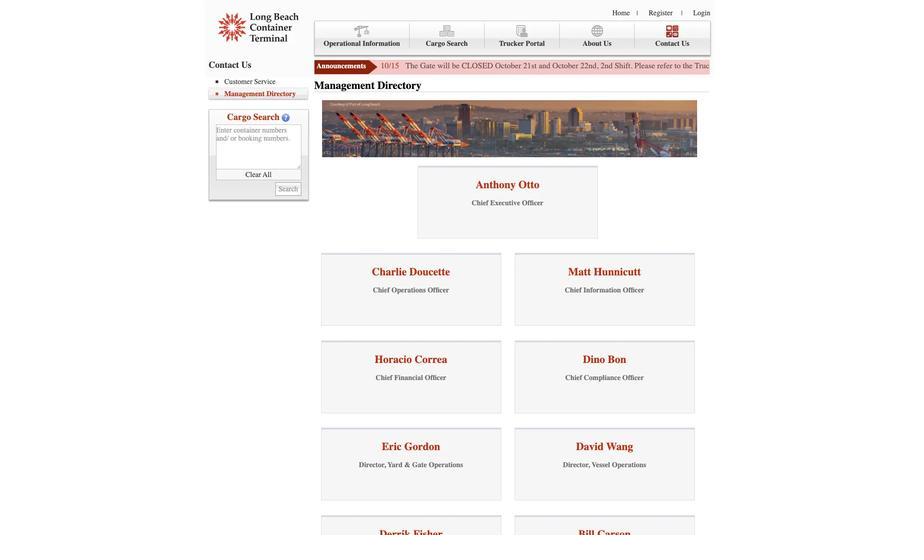 Task type: locate. For each thing, give the bounding box(es) containing it.
officer inside charlie doucette option
[[428, 286, 449, 295]]

None submit
[[275, 182, 301, 196]]

cargo search
[[426, 40, 468, 48], [227, 112, 280, 122]]

for right page
[[788, 61, 797, 71]]

0 vertical spatial search
[[447, 40, 468, 48]]

the right to
[[683, 61, 693, 71]]

officer down correa at the bottom of page
[[425, 374, 447, 382]]

0 horizontal spatial for
[[788, 61, 797, 71]]

1 for from the left
[[788, 61, 797, 71]]

0 horizontal spatial us
[[241, 60, 251, 70]]

director, inside david wang option
[[563, 461, 590, 469]]

0 horizontal spatial operations
[[392, 286, 426, 295]]

management inside customer service management directory
[[224, 90, 265, 98]]

1 horizontal spatial the
[[873, 61, 883, 71]]

information inside matt hunnicutt option
[[584, 286, 621, 295]]

2 director, from the left
[[563, 461, 590, 469]]

officer inside horacio correa option
[[425, 374, 447, 382]]

1 horizontal spatial menu bar
[[314, 21, 711, 55]]

0 vertical spatial cargo
[[426, 40, 445, 48]]

home link
[[613, 9, 630, 17]]

financial
[[394, 374, 423, 382]]

contact
[[656, 40, 680, 48], [209, 60, 239, 70]]

directory
[[378, 79, 422, 92], [267, 90, 296, 98]]

0 vertical spatial menu bar
[[314, 21, 711, 55]]

gate right &
[[412, 461, 427, 469]]

operations down gordon on the bottom
[[429, 461, 463, 469]]

0 horizontal spatial the
[[683, 61, 693, 71]]

1 horizontal spatial operations
[[429, 461, 463, 469]]

0 horizontal spatial cargo
[[227, 112, 251, 122]]

0 vertical spatial information
[[363, 40, 400, 48]]

charlie doucette option
[[321, 253, 501, 326]]

vessel
[[592, 461, 610, 469]]

chief left compliance
[[566, 374, 582, 382]]

officer inside matt hunnicutt option
[[623, 286, 645, 295]]

1 horizontal spatial search
[[447, 40, 468, 48]]

information for operational
[[363, 40, 400, 48]]

1 horizontal spatial october
[[553, 61, 579, 71]]

1 horizontal spatial contact
[[656, 40, 680, 48]]

contact us link
[[635, 23, 710, 49]]

further
[[799, 61, 821, 71]]

contact up customer
[[209, 60, 239, 70]]

bon
[[608, 353, 627, 366]]

information up 10/15
[[363, 40, 400, 48]]

cargo search inside cargo search link
[[426, 40, 468, 48]]

information inside operational information link
[[363, 40, 400, 48]]

anthony
[[476, 178, 516, 191]]

cargo inside cargo search link
[[426, 40, 445, 48]]

0 horizontal spatial menu bar
[[209, 77, 312, 100]]

1 horizontal spatial cargo
[[426, 40, 445, 48]]

october
[[495, 61, 521, 71], [553, 61, 579, 71]]

page
[[771, 61, 786, 71]]

officer for anthony otto
[[522, 199, 544, 207]]

0 horizontal spatial |
[[637, 9, 638, 17]]

otto
[[519, 178, 540, 191]]

dino
[[583, 353, 605, 366]]

director, yard & gate operations
[[359, 461, 463, 469]]

management
[[314, 79, 375, 92], [224, 90, 265, 98]]

0 horizontal spatial directory
[[267, 90, 296, 98]]

search up be on the top
[[447, 40, 468, 48]]

officer inside dino bon option
[[623, 374, 644, 382]]

0 vertical spatial cargo search
[[426, 40, 468, 48]]

menu bar
[[314, 21, 711, 55], [209, 77, 312, 100]]

closed
[[462, 61, 493, 71]]

1 horizontal spatial directory
[[378, 79, 422, 92]]

officer for charlie doucette
[[428, 286, 449, 295]]

chief for dino
[[566, 374, 582, 382]]

about us
[[583, 40, 612, 48]]

|
[[637, 9, 638, 17], [682, 9, 683, 17]]

list box
[[321, 253, 695, 535]]

contact us up to
[[656, 40, 690, 48]]

1 horizontal spatial for
[[862, 61, 871, 71]]

information
[[363, 40, 400, 48], [584, 286, 621, 295]]

chief for charlie
[[373, 286, 390, 295]]

announcements
[[317, 62, 366, 70]]

us
[[604, 40, 612, 48], [682, 40, 690, 48], [241, 60, 251, 70]]

officer down the otto
[[522, 199, 544, 207]]

0 horizontal spatial management
[[224, 90, 265, 98]]

0 horizontal spatial contact us
[[209, 60, 251, 70]]

0 vertical spatial contact us
[[656, 40, 690, 48]]

officer down 'hunnicutt'
[[623, 286, 645, 295]]

2 horizontal spatial us
[[682, 40, 690, 48]]

operations down charlie doucette
[[392, 286, 426, 295]]

officer
[[522, 199, 544, 207], [428, 286, 449, 295], [623, 286, 645, 295], [425, 374, 447, 382], [623, 374, 644, 382]]

officer down bon
[[623, 374, 644, 382]]

management down announcements
[[314, 79, 375, 92]]

2 for from the left
[[862, 61, 871, 71]]

operations down wang
[[612, 461, 647, 469]]

horacio
[[375, 353, 412, 366]]

contact us
[[656, 40, 690, 48], [209, 60, 251, 70]]

1 vertical spatial search
[[253, 112, 280, 122]]

2 horizontal spatial operations
[[612, 461, 647, 469]]

chief inside horacio correa option
[[376, 374, 393, 382]]

be
[[452, 61, 460, 71]]

doucette
[[410, 266, 450, 278]]

login link
[[694, 9, 711, 17]]

for
[[788, 61, 797, 71], [862, 61, 871, 71]]

gate right truck
[[716, 61, 731, 71]]

1 horizontal spatial management
[[314, 79, 375, 92]]

1 horizontal spatial director,
[[563, 461, 590, 469]]

information down matt hunnicutt
[[584, 286, 621, 295]]

october right and at the right top
[[553, 61, 579, 71]]

clear all button
[[216, 169, 301, 180]]

0 horizontal spatial october
[[495, 61, 521, 71]]

customer service management directory
[[224, 78, 296, 98]]

chief operations officer
[[373, 286, 449, 295]]

| right the home
[[637, 9, 638, 17]]

1 the from the left
[[683, 61, 693, 71]]

the left the week.
[[873, 61, 883, 71]]

gate
[[823, 61, 837, 71]]

directory down service
[[267, 90, 296, 98]]

october left 21st in the top of the page
[[495, 61, 521, 71]]

contact up refer
[[656, 40, 680, 48]]

operations
[[392, 286, 426, 295], [429, 461, 463, 469], [612, 461, 647, 469]]

director, inside eric gordon option
[[359, 461, 386, 469]]

officer for dino bon
[[623, 374, 644, 382]]

0 horizontal spatial director,
[[359, 461, 386, 469]]

chief down horacio
[[376, 374, 393, 382]]

gate
[[420, 61, 436, 71], [716, 61, 731, 71], [412, 461, 427, 469]]

chief down charlie
[[373, 286, 390, 295]]

the
[[683, 61, 693, 71], [873, 61, 883, 71]]

chief down anthony
[[472, 199, 489, 207]]

chief inside dino bon option
[[566, 374, 582, 382]]

chief down matt
[[565, 286, 582, 295]]

directory down 10/15
[[378, 79, 422, 92]]

director, for david wang
[[563, 461, 590, 469]]

operations inside david wang option
[[612, 461, 647, 469]]

matt
[[569, 266, 591, 278]]

gate right the
[[420, 61, 436, 71]]

search
[[447, 40, 468, 48], [253, 112, 280, 122]]

1 director, from the left
[[359, 461, 386, 469]]

1 horizontal spatial information
[[584, 286, 621, 295]]

0 horizontal spatial information
[[363, 40, 400, 48]]

cargo down management directory link
[[227, 112, 251, 122]]

1 horizontal spatial contact us
[[656, 40, 690, 48]]

cargo
[[426, 40, 445, 48], [227, 112, 251, 122]]

1 horizontal spatial cargo search
[[426, 40, 468, 48]]

officer down "doucette"
[[428, 286, 449, 295]]

chief executive officer
[[472, 199, 544, 207]]

management down customer
[[224, 90, 265, 98]]

register link
[[649, 9, 673, 17]]

for right details
[[862, 61, 871, 71]]

director,
[[359, 461, 386, 469], [563, 461, 590, 469]]

horacio correa
[[375, 353, 448, 366]]

director, vessel operations
[[563, 461, 647, 469]]

wang
[[607, 441, 633, 453]]

customer service link
[[215, 78, 308, 86]]

0 horizontal spatial contact
[[209, 60, 239, 70]]

cargo search up will
[[426, 40, 468, 48]]

matt hunnicutt
[[569, 266, 641, 278]]

1 horizontal spatial us
[[604, 40, 612, 48]]

1 vertical spatial cargo search
[[227, 112, 280, 122]]

1 vertical spatial menu bar
[[209, 77, 312, 100]]

2 october from the left
[[553, 61, 579, 71]]

1 horizontal spatial |
[[682, 9, 683, 17]]

2nd
[[601, 61, 613, 71]]

dino bon option
[[515, 341, 695, 413]]

about
[[583, 40, 602, 48]]

management directory link
[[215, 90, 308, 98]]

chief compliance officer
[[566, 374, 644, 382]]

0 horizontal spatial search
[[253, 112, 280, 122]]

chief inside charlie doucette option
[[373, 286, 390, 295]]

director, down david
[[563, 461, 590, 469]]

chief inside matt hunnicutt option
[[565, 286, 582, 295]]

chief
[[472, 199, 489, 207], [373, 286, 390, 295], [565, 286, 582, 295], [376, 374, 393, 382], [566, 374, 582, 382]]

1 vertical spatial information
[[584, 286, 621, 295]]

customer
[[224, 78, 252, 86]]

officer for horacio correa
[[425, 374, 447, 382]]

search down management directory link
[[253, 112, 280, 122]]

cargo up will
[[426, 40, 445, 48]]

contact us up customer
[[209, 60, 251, 70]]

cargo search down management directory link
[[227, 112, 280, 122]]

shift.
[[615, 61, 633, 71]]

trucker portal
[[499, 40, 545, 48]]

director, left yard
[[359, 461, 386, 469]]

operations inside eric gordon option
[[429, 461, 463, 469]]

details
[[839, 61, 860, 71]]

david wang
[[576, 441, 633, 453]]

| left login
[[682, 9, 683, 17]]



Task type: vqa. For each thing, say whether or not it's contained in the screenshot.
Chief Compliance Officer
yes



Task type: describe. For each thing, give the bounding box(es) containing it.
hunnicutt
[[594, 266, 641, 278]]

chief financial officer
[[376, 374, 447, 382]]

list box containing charlie doucette
[[321, 253, 695, 535]]

21st
[[523, 61, 537, 71]]

cargo search link
[[410, 23, 485, 49]]

10/15
[[381, 61, 399, 71]]

chief for horacio
[[376, 374, 393, 382]]

1 vertical spatial contact
[[209, 60, 239, 70]]

trucker portal link
[[485, 23, 560, 49]]

menu bar containing customer service
[[209, 77, 312, 100]]

chief information officer
[[565, 286, 645, 295]]

management directory
[[314, 79, 422, 92]]

horacio correa option
[[321, 341, 501, 413]]

service
[[254, 78, 276, 86]]

eric
[[382, 441, 402, 453]]

david wang option
[[515, 428, 695, 501]]

correa
[[415, 353, 448, 366]]

eric gordon option
[[321, 428, 501, 501]]

us for about us link
[[604, 40, 612, 48]]

week.
[[885, 61, 904, 71]]

2 the from the left
[[873, 61, 883, 71]]

10/15 the gate will be closed october 21st and october 22nd, 2nd shift. please refer to the truck gate hours web page for further gate details for the week.
[[381, 61, 904, 71]]

gordon
[[404, 441, 440, 453]]

0 vertical spatial contact
[[656, 40, 680, 48]]

director, for eric gordon
[[359, 461, 386, 469]]

1 october from the left
[[495, 61, 521, 71]]

clear all
[[246, 171, 272, 179]]

us for contact us link
[[682, 40, 690, 48]]

to
[[675, 61, 681, 71]]

refer
[[658, 61, 673, 71]]

portal
[[526, 40, 545, 48]]

compliance
[[584, 374, 621, 382]]

eric gordon
[[382, 441, 440, 453]]

executive
[[490, 199, 520, 207]]

david
[[576, 441, 604, 453]]

trucker
[[499, 40, 524, 48]]

all
[[263, 171, 272, 179]]

chief for matt
[[565, 286, 582, 295]]

1 | from the left
[[637, 9, 638, 17]]

the
[[406, 61, 418, 71]]

matt hunnicutt option
[[515, 253, 695, 326]]

yard
[[388, 461, 403, 469]]

dino bon
[[583, 353, 627, 366]]

anthony otto
[[476, 178, 540, 191]]

operational information link
[[315, 23, 410, 49]]

Enter container numbers and/ or booking numbers.  text field
[[216, 124, 301, 169]]

directory inside customer service management directory
[[267, 90, 296, 98]]

operational
[[324, 40, 361, 48]]

22nd,
[[581, 61, 599, 71]]

0 horizontal spatial cargo search
[[227, 112, 280, 122]]

hours
[[733, 61, 753, 71]]

information for chief
[[584, 286, 621, 295]]

2 | from the left
[[682, 9, 683, 17]]

1 vertical spatial cargo
[[227, 112, 251, 122]]

clear
[[246, 171, 261, 179]]

chief for anthony
[[472, 199, 489, 207]]

login
[[694, 9, 711, 17]]

gate inside eric gordon option
[[412, 461, 427, 469]]

web
[[755, 61, 769, 71]]

charlie doucette
[[372, 266, 450, 278]]

officer for matt hunnicutt
[[623, 286, 645, 295]]

about us link
[[560, 23, 635, 49]]

will
[[438, 61, 450, 71]]

charlie
[[372, 266, 407, 278]]

and
[[539, 61, 551, 71]]

operations inside charlie doucette option
[[392, 286, 426, 295]]

please
[[635, 61, 656, 71]]

register
[[649, 9, 673, 17]]

home
[[613, 9, 630, 17]]

operational information
[[324, 40, 400, 48]]

menu bar containing operational information
[[314, 21, 711, 55]]

1 vertical spatial contact us
[[209, 60, 251, 70]]

&
[[405, 461, 411, 469]]

truck
[[695, 61, 714, 71]]



